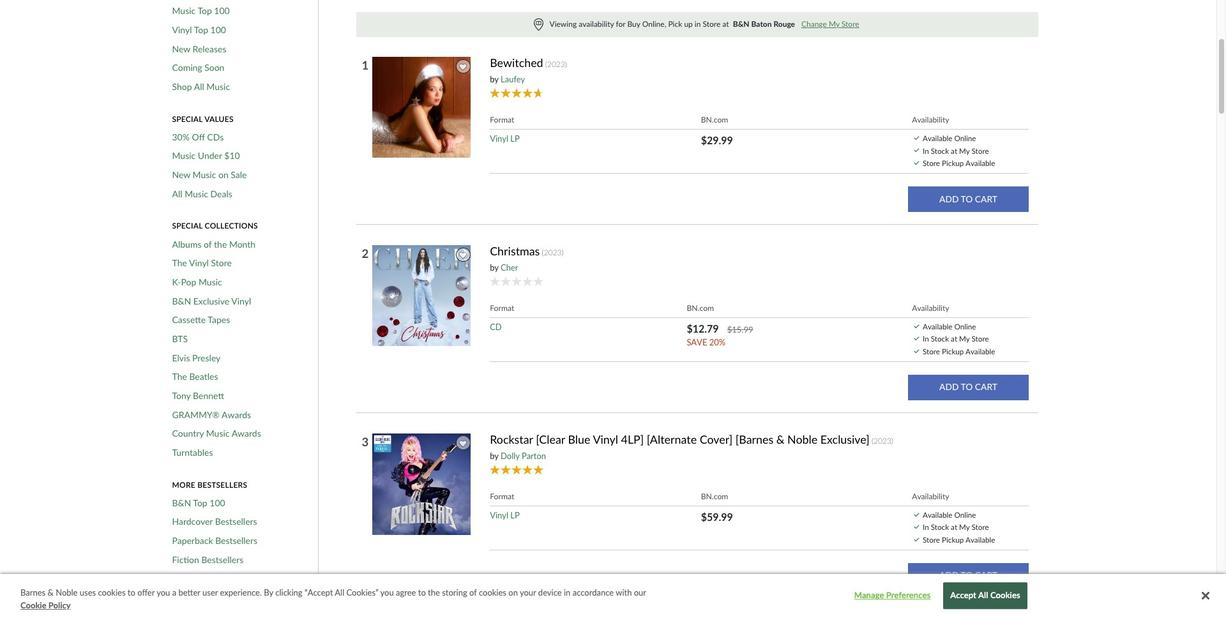 Task type: vqa. For each thing, say whether or not it's contained in the screenshot.
Special related to 30%
yes



Task type: describe. For each thing, give the bounding box(es) containing it.
music under $10 link
[[172, 150, 240, 162]]

k-pop music link
[[172, 276, 222, 288]]

vinyl lp link for bewitched
[[490, 133, 520, 144]]

bn.com for laufey
[[701, 115, 728, 125]]

availability for christmas
[[912, 303, 949, 313]]

stock for bewitched
[[931, 146, 949, 155]]

b&n for b&n top 100
[[172, 497, 191, 508]]

[clear
[[536, 432, 565, 446]]

paperback bestsellers link
[[172, 535, 257, 546]]

region containing viewing availability for buy online, pick up in store at
[[356, 12, 1038, 37]]

your
[[520, 587, 536, 598]]

cookie policy link
[[20, 599, 71, 612]]

availability for rockstar [clear blue vinyl 4lp] [alternate cover] [barnes & noble exclusive]
[[912, 491, 949, 501]]

0 vertical spatial of
[[204, 239, 212, 249]]

bts
[[172, 333, 188, 344]]

manage preferences
[[854, 590, 931, 601]]

my store for rockstar [clear blue vinyl 4lp] [alternate cover] [barnes & noble exclusive]
[[959, 522, 989, 531]]

with
[[616, 587, 632, 598]]

rouge
[[774, 19, 795, 28]]

more
[[172, 480, 195, 489]]

blue
[[568, 432, 590, 446]]

bestsellers for fiction bestsellers
[[201, 554, 244, 565]]

1 check image from the top
[[914, 148, 919, 152]]

by for bewitched
[[490, 74, 499, 84]]

albums
[[172, 239, 201, 249]]

1 to from the left
[[128, 587, 135, 598]]

at for bewitched
[[951, 146, 957, 155]]

noble inside barnes & noble uses cookies to offer you a better user experience. by clicking "accept all cookies" you agree to the storing of cookies on your device in accordance with our cookie policy
[[56, 587, 78, 598]]

sale
[[231, 169, 247, 180]]

cher
[[501, 262, 518, 272]]

in stock at my store for rockstar [clear blue vinyl 4lp] [alternate cover] [barnes & noble exclusive]
[[923, 522, 989, 531]]

0 horizontal spatial the
[[214, 239, 227, 249]]

on inside barnes & noble uses cookies to offer you a better user experience. by clicking "accept all cookies" you agree to the storing of cookies on your device in accordance with our cookie policy
[[508, 587, 518, 598]]

& inside barnes & noble uses cookies to offer you a better user experience. by clicking "accept all cookies" you agree to the storing of cookies on your device in accordance with our cookie policy
[[48, 587, 54, 598]]

(2023) inside "rockstar [clear blue vinyl 4lp] [alternate cover] [barnes & noble exclusive] (2023) by dolly parton"
[[872, 436, 893, 445]]

online for christmas
[[954, 322, 976, 331]]

$29.99 link
[[701, 134, 733, 146]]

online,
[[642, 19, 666, 28]]

3
[[362, 435, 369, 449]]

availability for bewitched
[[912, 115, 949, 125]]

music inside shop all music link
[[206, 81, 230, 92]]

bestsellers left by
[[219, 592, 261, 603]]

my
[[829, 19, 840, 28]]

20%
[[709, 337, 726, 347]]

2 check image from the top
[[914, 324, 919, 328]]

1 you from the left
[[157, 587, 170, 598]]

cd
[[490, 322, 502, 332]]

cookies"
[[346, 587, 378, 598]]

christmas image
[[371, 244, 474, 347]]

top for vinyl
[[194, 24, 208, 35]]

at for christmas
[[951, 334, 957, 343]]

my store for bewitched
[[959, 146, 989, 155]]

user
[[202, 587, 218, 598]]

bestsellers for hardcover bestsellers
[[215, 516, 257, 527]]

accept
[[950, 590, 976, 601]]

exclusive]
[[820, 432, 869, 446]]

deals
[[210, 188, 232, 199]]

bennett
[[193, 390, 224, 401]]

better
[[178, 587, 200, 598]]

christmas link
[[490, 244, 540, 258]]

for
[[616, 19, 625, 28]]

cher link
[[501, 262, 518, 272]]

2 cookies from the left
[[479, 587, 506, 598]]

in stock at my store for christmas
[[923, 334, 989, 343]]

b&n top 100 link
[[172, 497, 225, 508]]

ny
[[172, 592, 184, 603]]

noble inside "rockstar [clear blue vinyl 4lp] [alternate cover] [barnes & noble exclusive] (2023) by dolly parton"
[[787, 432, 817, 446]]

new for new releases
[[172, 43, 190, 54]]

3 check image from the top
[[914, 337, 919, 341]]

vinyl lp for rockstar [clear blue vinyl 4lp] [alternate cover] [barnes & noble exclusive]
[[490, 510, 520, 520]]

lp for rockstar
[[510, 510, 520, 520]]

bewitched
[[490, 55, 543, 69]]

top for music
[[198, 5, 212, 16]]

rockstar [clear blue vinyl 4lp] [alternate cover] [barnes & noble exclusive] image
[[371, 433, 474, 536]]

at for rockstar [clear blue vinyl 4lp] [alternate cover] [barnes & noble exclusive]
[[951, 522, 957, 531]]

experience.
[[220, 587, 262, 598]]

bewitched image
[[371, 56, 474, 158]]

grammy®
[[172, 409, 220, 420]]

tony bennett link
[[172, 390, 224, 401]]

rockstar [clear blue vinyl 4lp] [alternate cover] [barnes & noble exclusive] (2023) by dolly parton
[[490, 432, 893, 461]]

fiction bestsellers link
[[172, 554, 244, 565]]

fiction bestsellers
[[172, 554, 244, 565]]

music inside k-pop music link
[[199, 276, 222, 287]]

vinyl lp for bewitched
[[490, 133, 520, 144]]

collections
[[205, 221, 258, 231]]

bewitched (2023) by laufey
[[490, 55, 567, 84]]

100 for music top 100
[[214, 5, 230, 16]]

[alternate
[[647, 432, 697, 446]]

the vinyl store
[[172, 257, 232, 268]]

nonfiction bestsellers link
[[172, 573, 258, 584]]

country music awards link
[[172, 428, 261, 439]]

by
[[264, 587, 273, 598]]

music under $10
[[172, 150, 240, 161]]

all right shop
[[194, 81, 204, 92]]

beatles
[[189, 371, 218, 382]]

vinyl lp link for rockstar [clear blue vinyl 4lp] [alternate cover] [barnes & noble exclusive]
[[490, 510, 520, 520]]

bopis small image
[[534, 18, 543, 31]]

music inside music top 100 link
[[172, 5, 196, 16]]

device
[[538, 587, 562, 598]]

0 horizontal spatial on
[[218, 169, 228, 180]]

new releases link
[[172, 43, 226, 54]]

accept all cookies
[[950, 590, 1020, 601]]

under
[[198, 150, 222, 161]]

in inside barnes & noble uses cookies to offer you a better user experience. by clicking "accept all cookies" you agree to the storing of cookies on your device in accordance with our cookie policy
[[564, 587, 570, 598]]

dolly
[[501, 451, 520, 461]]

lp for bewitched
[[510, 133, 520, 144]]

grammy® awards
[[172, 409, 251, 420]]

b&n exclusive vinyl link
[[172, 295, 251, 307]]

pickup for bewitched
[[942, 158, 964, 167]]

special collections
[[172, 221, 258, 231]]

offer
[[137, 587, 155, 598]]

2 check image from the top
[[914, 161, 919, 165]]

new music on sale
[[172, 169, 247, 180]]

format for christmas
[[490, 303, 514, 313]]

paperback
[[172, 535, 213, 546]]

the vinyl store link
[[172, 257, 232, 269]]

music inside 'all music deals' link
[[185, 188, 208, 199]]

top for b&n
[[193, 497, 207, 508]]

1 cookies from the left
[[98, 587, 126, 598]]

online for bewitched
[[954, 133, 976, 142]]

store pickup available for rockstar [clear blue vinyl 4lp] [alternate cover] [barnes & noble exclusive]
[[923, 535, 995, 544]]

cookies
[[990, 590, 1020, 601]]

uses
[[80, 587, 96, 598]]

$29.99
[[701, 134, 733, 146]]

all inside barnes & noble uses cookies to offer you a better user experience. by clicking "accept all cookies" you agree to the storing of cookies on your device in accordance with our cookie policy
[[335, 587, 344, 598]]

all down new music on sale link
[[172, 188, 182, 199]]

rockstar
[[490, 432, 533, 446]]

all inside button
[[978, 590, 988, 601]]

available online for rockstar [clear blue vinyl 4lp] [alternate cover] [barnes & noble exclusive]
[[923, 510, 976, 519]]

check image for rockstar [clear blue vinyl 4lp] [alternate cover] [barnes & noble exclusive]
[[914, 512, 919, 516]]

music inside music under $10 link
[[172, 150, 196, 161]]

stock for rockstar [clear blue vinyl 4lp] [alternate cover] [barnes & noble exclusive]
[[931, 522, 949, 531]]

accept all cookies button
[[943, 583, 1027, 609]]

2 you from the left
[[380, 587, 394, 598]]

2 to from the left
[[418, 587, 426, 598]]

shop all music link
[[172, 81, 230, 92]]

online for rockstar [clear blue vinyl 4lp] [alternate cover] [barnes & noble exclusive]
[[954, 510, 976, 519]]

elvis presley
[[172, 352, 220, 363]]

in for christmas
[[923, 334, 929, 343]]

special values
[[172, 114, 234, 124]]

cd link
[[490, 322, 502, 332]]

albums of the month
[[172, 239, 256, 249]]

cassette tapes
[[172, 314, 230, 325]]

vinyl inside "rockstar [clear blue vinyl 4lp] [alternate cover] [barnes & noble exclusive] (2023) by dolly parton"
[[593, 432, 618, 446]]

pickup for christmas
[[942, 347, 964, 356]]

(2023) for christmas
[[542, 248, 564, 257]]

coming
[[172, 62, 202, 73]]

the beatles
[[172, 371, 218, 382]]

$59.99
[[701, 511, 733, 523]]

exclusive
[[193, 295, 229, 306]]



Task type: locate. For each thing, give the bounding box(es) containing it.
check image
[[914, 136, 919, 140], [914, 161, 919, 165], [914, 512, 919, 516]]

bestsellers for nonfiction bestsellers
[[216, 573, 258, 584]]

1 vertical spatial &
[[48, 587, 54, 598]]

coming soon link
[[172, 62, 224, 73]]

new inside the new releases link
[[172, 43, 190, 54]]

bestsellers down paperback bestsellers "link"
[[201, 554, 244, 565]]

agree
[[396, 587, 416, 598]]

1 vertical spatial top
[[194, 24, 208, 35]]

0 vertical spatial top
[[198, 5, 212, 16]]

coming soon
[[172, 62, 224, 73]]

4 check image from the top
[[914, 349, 919, 353]]

noble
[[787, 432, 817, 446], [56, 587, 78, 598]]

bestsellers
[[197, 480, 247, 489], [215, 516, 257, 527], [215, 535, 257, 546], [201, 554, 244, 565], [216, 573, 258, 584], [219, 592, 261, 603]]

30% off cds
[[172, 131, 224, 142]]

1 lp from the top
[[510, 133, 520, 144]]

2 vertical spatial available online
[[923, 510, 976, 519]]

month
[[229, 239, 256, 249]]

0 vertical spatial vinyl lp link
[[490, 133, 520, 144]]

1 horizontal spatial &
[[776, 432, 784, 446]]

1 vertical spatial stock
[[931, 334, 949, 343]]

2 in stock at my store from the top
[[923, 334, 989, 343]]

2 vertical spatial my store
[[959, 522, 989, 531]]

2 new from the top
[[172, 169, 190, 180]]

(2023) for bewitched
[[545, 59, 567, 69]]

lp down dolly
[[510, 510, 520, 520]]

0 vertical spatial &
[[776, 432, 784, 446]]

2 vertical spatial bn.com
[[701, 491, 728, 501]]

check image for bewitched
[[914, 136, 919, 140]]

awards inside 'grammy® awards' link
[[222, 409, 251, 420]]

1 horizontal spatial the
[[428, 587, 440, 598]]

0 vertical spatial my store
[[959, 146, 989, 155]]

by left dolly
[[490, 451, 499, 461]]

$12.79
[[687, 322, 719, 334]]

2 vertical spatial check image
[[914, 512, 919, 516]]

1 vertical spatial 100
[[210, 24, 226, 35]]

by inside christmas (2023) by cher
[[490, 262, 499, 272]]

bewitched link
[[490, 55, 543, 70]]

30% off cds link
[[172, 131, 224, 143]]

1 horizontal spatial on
[[508, 587, 518, 598]]

pop
[[181, 276, 196, 287]]

1 special from the top
[[172, 114, 203, 124]]

& inside "rockstar [clear blue vinyl 4lp] [alternate cover] [barnes & noble exclusive] (2023) by dolly parton"
[[776, 432, 784, 446]]

0 vertical spatial the
[[172, 257, 187, 268]]

vinyl inside b&n exclusive vinyl link
[[231, 295, 251, 306]]

0 vertical spatial on
[[218, 169, 228, 180]]

vinyl
[[172, 24, 192, 35], [490, 133, 508, 144], [189, 257, 209, 268], [231, 295, 251, 306], [593, 432, 618, 446], [490, 510, 508, 520]]

5 check image from the top
[[914, 525, 919, 529]]

christmas (2023) by cher
[[490, 244, 564, 272]]

turntables
[[172, 447, 213, 458]]

100 for b&n top 100
[[210, 497, 225, 508]]

0 vertical spatial noble
[[787, 432, 817, 446]]

1 vertical spatial (2023)
[[542, 248, 564, 257]]

1 vertical spatial in stock at my store
[[923, 334, 989, 343]]

vinyl down laufey link
[[490, 133, 508, 144]]

1 vinyl lp link from the top
[[490, 133, 520, 144]]

1 vertical spatial noble
[[56, 587, 78, 598]]

ny times® bestsellers
[[172, 592, 261, 603]]

(2023)
[[545, 59, 567, 69], [542, 248, 564, 257], [872, 436, 893, 445]]

bn.com up the $12.79 link
[[687, 303, 714, 313]]

privacy alert dialog
[[0, 574, 1226, 618]]

in stock at my store for bewitched
[[923, 146, 989, 155]]

the
[[172, 257, 187, 268], [172, 371, 187, 382]]

lp down laufey link
[[510, 133, 520, 144]]

2 vertical spatial pickup
[[942, 535, 964, 544]]

country music awards
[[172, 428, 261, 439]]

the inside barnes & noble uses cookies to offer you a better user experience. by clicking "accept all cookies" you agree to the storing of cookies on your device in accordance with our cookie policy
[[428, 587, 440, 598]]

1 horizontal spatial to
[[418, 587, 426, 598]]

3 check image from the top
[[914, 512, 919, 516]]

by left the cher link
[[490, 262, 499, 272]]

1 horizontal spatial noble
[[787, 432, 817, 446]]

1 vertical spatial bn.com
[[687, 303, 714, 313]]

3 format from the top
[[490, 491, 514, 501]]

b&n for b&n exclusive vinyl
[[172, 295, 191, 306]]

6 check image from the top
[[914, 537, 919, 541]]

1 in stock at my store from the top
[[923, 146, 989, 155]]

100 up releases
[[210, 24, 226, 35]]

nonfiction
[[172, 573, 214, 584]]

by left laufey
[[490, 74, 499, 84]]

store pickup available for christmas
[[923, 347, 995, 356]]

1 vertical spatial in
[[923, 334, 929, 343]]

0 vertical spatial availability
[[912, 115, 949, 125]]

the left storing
[[428, 587, 440, 598]]

4lp]
[[621, 432, 644, 446]]

format for bewitched
[[490, 115, 514, 125]]

3 availability from the top
[[912, 491, 949, 501]]

3 available online from the top
[[923, 510, 976, 519]]

shop
[[172, 81, 192, 92]]

noble up policy
[[56, 587, 78, 598]]

the beatles link
[[172, 371, 218, 382]]

preferences
[[886, 590, 931, 601]]

2 special from the top
[[172, 221, 203, 231]]

pick
[[668, 19, 682, 28]]

change my store link
[[800, 19, 861, 29]]

vinyl lp link
[[490, 133, 520, 144], [490, 510, 520, 520]]

b&n exclusive vinyl
[[172, 295, 251, 306]]

1 vertical spatial special
[[172, 221, 203, 231]]

1 vertical spatial the
[[172, 371, 187, 382]]

dolly parton link
[[501, 451, 546, 461]]

0 horizontal spatial cookies
[[98, 587, 126, 598]]

1 the from the top
[[172, 257, 187, 268]]

barnes & noble uses cookies to offer you a better user experience. by clicking "accept all cookies" you agree to the storing of cookies on your device in accordance with our cookie policy
[[20, 587, 646, 610]]

cassette tapes link
[[172, 314, 230, 325]]

special
[[172, 114, 203, 124], [172, 221, 203, 231]]

format down laufey link
[[490, 115, 514, 125]]

nonfiction bestsellers
[[172, 573, 258, 584]]

bestsellers up "b&n top 100"
[[197, 480, 247, 489]]

1 vertical spatial new
[[172, 169, 190, 180]]

a
[[172, 587, 176, 598]]

paperback bestsellers
[[172, 535, 257, 546]]

by
[[490, 74, 499, 84], [490, 262, 499, 272], [490, 451, 499, 461]]

0 vertical spatial b&n
[[172, 295, 191, 306]]

vinyl inside vinyl top 100 link
[[172, 24, 192, 35]]

1 horizontal spatial you
[[380, 587, 394, 598]]

2 vinyl lp from the top
[[490, 510, 520, 520]]

1 new from the top
[[172, 43, 190, 54]]

0 vertical spatial lp
[[510, 133, 520, 144]]

bn.com up the $29.99 link
[[701, 115, 728, 125]]

of
[[204, 239, 212, 249], [469, 587, 477, 598]]

special up 30%
[[172, 114, 203, 124]]

in
[[923, 146, 929, 155], [923, 334, 929, 343], [923, 522, 929, 531]]

2 my store from the top
[[959, 334, 989, 343]]

1 stock from the top
[[931, 146, 949, 155]]

2 stock from the top
[[931, 334, 949, 343]]

top up vinyl top 100
[[198, 5, 212, 16]]

music inside new music on sale link
[[193, 169, 216, 180]]

in for rockstar [clear blue vinyl 4lp] [alternate cover] [barnes & noble exclusive]
[[923, 522, 929, 531]]

all right accept
[[978, 590, 988, 601]]

1 horizontal spatial cookies
[[479, 587, 506, 598]]

2 vertical spatial top
[[193, 497, 207, 508]]

vinyl down dolly
[[490, 510, 508, 520]]

2 vinyl lp link from the top
[[490, 510, 520, 520]]

0 horizontal spatial in
[[564, 587, 570, 598]]

1 horizontal spatial in
[[695, 19, 701, 28]]

(2023) inside christmas (2023) by cher
[[542, 248, 564, 257]]

2 vertical spatial by
[[490, 451, 499, 461]]

in right up
[[695, 19, 701, 28]]

to
[[128, 587, 135, 598], [418, 587, 426, 598]]

0 vertical spatial bn.com
[[701, 115, 728, 125]]

1 available online from the top
[[923, 133, 976, 142]]

3 by from the top
[[490, 451, 499, 461]]

1 by from the top
[[490, 74, 499, 84]]

christmas
[[490, 244, 540, 258]]

policy
[[48, 600, 71, 610]]

new up coming
[[172, 43, 190, 54]]

by inside bewitched (2023) by laufey
[[490, 74, 499, 84]]

store pickup available for bewitched
[[923, 158, 995, 167]]

0 vertical spatial in stock at my store
[[923, 146, 989, 155]]

cookies right uses
[[98, 587, 126, 598]]

0 vertical spatial 100
[[214, 5, 230, 16]]

to right the agree
[[418, 587, 426, 598]]

1
[[362, 58, 369, 72]]

all right "accept
[[335, 587, 344, 598]]

bestsellers inside "link"
[[215, 535, 257, 546]]

music up vinyl top 100
[[172, 5, 196, 16]]

2 in from the top
[[923, 334, 929, 343]]

2
[[362, 246, 369, 260]]

1 vertical spatial awards
[[232, 428, 261, 439]]

1 vertical spatial by
[[490, 262, 499, 272]]

0 vertical spatial format
[[490, 115, 514, 125]]

1 vertical spatial vinyl lp link
[[490, 510, 520, 520]]

in inside region
[[695, 19, 701, 28]]

2 pickup from the top
[[942, 347, 964, 356]]

vinyl up the new releases
[[172, 24, 192, 35]]

awards inside country music awards link
[[232, 428, 261, 439]]

vinyl up k-pop music
[[189, 257, 209, 268]]

1 online from the top
[[954, 133, 976, 142]]

1 vertical spatial availability
[[912, 303, 949, 313]]

0 vertical spatial the
[[214, 239, 227, 249]]

1 vertical spatial pickup
[[942, 347, 964, 356]]

0 horizontal spatial &
[[48, 587, 54, 598]]

0 vertical spatial special
[[172, 114, 203, 124]]

save
[[687, 337, 707, 347]]

my store for christmas
[[959, 334, 989, 343]]

music down music under $10 link
[[193, 169, 216, 180]]

cookies
[[98, 587, 126, 598], [479, 587, 506, 598]]

new releases
[[172, 43, 226, 54]]

0 vertical spatial awards
[[222, 409, 251, 420]]

hardcover
[[172, 516, 213, 527]]

top down music top 100 link
[[194, 24, 208, 35]]

laufey link
[[501, 74, 525, 84]]

buy
[[627, 19, 640, 28]]

bestsellers for paperback bestsellers
[[215, 535, 257, 546]]

new for new music on sale
[[172, 169, 190, 180]]

1 b&n from the top
[[172, 295, 191, 306]]

noble left exclusive]
[[787, 432, 817, 446]]

shop all music
[[172, 81, 230, 92]]

parton
[[522, 451, 546, 461]]

store
[[703, 19, 720, 28], [842, 19, 859, 28], [923, 158, 940, 167], [211, 257, 232, 268], [923, 347, 940, 356], [923, 535, 940, 544]]

vinyl lp
[[490, 133, 520, 144], [490, 510, 520, 520]]

bn.com for cher
[[687, 303, 714, 313]]

special for 30%
[[172, 114, 203, 124]]

bestsellers down hardcover bestsellers link
[[215, 535, 257, 546]]

2 the from the top
[[172, 371, 187, 382]]

2 vertical spatial 100
[[210, 497, 225, 508]]

0 horizontal spatial of
[[204, 239, 212, 249]]

& up cookie policy link
[[48, 587, 54, 598]]

1 pickup from the top
[[942, 158, 964, 167]]

on left your
[[508, 587, 518, 598]]

clicking
[[275, 587, 302, 598]]

bn.com for vinyl
[[701, 491, 728, 501]]

2 by from the top
[[490, 262, 499, 272]]

1 format from the top
[[490, 115, 514, 125]]

100 up vinyl top 100
[[214, 5, 230, 16]]

you left a
[[157, 587, 170, 598]]

2 availability from the top
[[912, 303, 949, 313]]

of inside barnes & noble uses cookies to offer you a better user experience. by clicking "accept all cookies" you agree to the storing of cookies on your device in accordance with our cookie policy
[[469, 587, 477, 598]]

1 vertical spatial of
[[469, 587, 477, 598]]

1 vertical spatial store pickup available
[[923, 347, 995, 356]]

format for rockstar
[[490, 491, 514, 501]]

1 check image from the top
[[914, 136, 919, 140]]

top down the "more bestsellers"
[[193, 497, 207, 508]]

3 store pickup available from the top
[[923, 535, 995, 544]]

you left the agree
[[380, 587, 394, 598]]

music down 'grammy® awards' link
[[206, 428, 230, 439]]

music up the exclusive
[[199, 276, 222, 287]]

check image
[[914, 148, 919, 152], [914, 324, 919, 328], [914, 337, 919, 341], [914, 349, 919, 353], [914, 525, 919, 529], [914, 537, 919, 541]]

viewing
[[550, 19, 577, 28]]

3 online from the top
[[954, 510, 976, 519]]

0 vertical spatial pickup
[[942, 158, 964, 167]]

on
[[218, 169, 228, 180], [508, 587, 518, 598]]

by for christmas
[[490, 262, 499, 272]]

$10
[[224, 150, 240, 161]]

more bestsellers
[[172, 480, 247, 489]]

3 pickup from the top
[[942, 535, 964, 544]]

b&n baton
[[733, 19, 772, 28]]

b&n down k-
[[172, 295, 191, 306]]

0 vertical spatial online
[[954, 133, 976, 142]]

0 vertical spatial by
[[490, 74, 499, 84]]

1 vertical spatial lp
[[510, 510, 520, 520]]

2 vertical spatial format
[[490, 491, 514, 501]]

3 my store from the top
[[959, 522, 989, 531]]

bestsellers for more bestsellers
[[197, 480, 247, 489]]

"accept
[[305, 587, 333, 598]]

1 vertical spatial on
[[508, 587, 518, 598]]

music inside country music awards link
[[206, 428, 230, 439]]

off
[[192, 131, 205, 142]]

bts link
[[172, 333, 188, 344]]

music down new music on sale link
[[185, 188, 208, 199]]

music down 30%
[[172, 150, 196, 161]]

2 format from the top
[[490, 303, 514, 313]]

0 vertical spatial stock
[[931, 146, 949, 155]]

laufey
[[501, 74, 525, 84]]

(2023) right christmas link
[[542, 248, 564, 257]]

special for albums
[[172, 221, 203, 231]]

0 horizontal spatial to
[[128, 587, 135, 598]]

100 up hardcover bestsellers
[[210, 497, 225, 508]]

1 vertical spatial b&n
[[172, 497, 191, 508]]

2 vertical spatial in
[[923, 522, 929, 531]]

region
[[356, 12, 1038, 37]]

the down special collections
[[214, 239, 227, 249]]

pickup for rockstar [clear blue vinyl 4lp] [alternate cover] [barnes & noble exclusive]
[[942, 535, 964, 544]]

2 store pickup available from the top
[[923, 347, 995, 356]]

$15.99 save 20%
[[687, 324, 753, 347]]

1 availability from the top
[[912, 115, 949, 125]]

1 vertical spatial available online
[[923, 322, 976, 331]]

2 lp from the top
[[510, 510, 520, 520]]

vinyl top 100
[[172, 24, 226, 35]]

fiction
[[172, 554, 199, 565]]

bn.com
[[701, 115, 728, 125], [687, 303, 714, 313], [701, 491, 728, 501]]

turntables link
[[172, 447, 213, 458]]

vinyl inside the vinyl store link
[[189, 257, 209, 268]]

vinyl lp link down laufey link
[[490, 133, 520, 144]]

vinyl right the exclusive
[[231, 295, 251, 306]]

0 vertical spatial (2023)
[[545, 59, 567, 69]]

30%
[[172, 131, 190, 142]]

1 vertical spatial the
[[428, 587, 440, 598]]

0 vertical spatial new
[[172, 43, 190, 54]]

on left sale
[[218, 169, 228, 180]]

1 horizontal spatial of
[[469, 587, 477, 598]]

0 horizontal spatial you
[[157, 587, 170, 598]]

cookie
[[20, 600, 46, 610]]

vinyl lp down laufey link
[[490, 133, 520, 144]]

1 store pickup available from the top
[[923, 158, 995, 167]]

releases
[[193, 43, 226, 54]]

2 online from the top
[[954, 322, 976, 331]]

3 in from the top
[[923, 522, 929, 531]]

by inside "rockstar [clear blue vinyl 4lp] [alternate cover] [barnes & noble exclusive] (2023) by dolly parton"
[[490, 451, 499, 461]]

grammy® awards link
[[172, 409, 251, 420]]

available online for bewitched
[[923, 133, 976, 142]]

1 vinyl lp from the top
[[490, 133, 520, 144]]

2 vertical spatial (2023)
[[872, 436, 893, 445]]

the down elvis
[[172, 371, 187, 382]]

2 vertical spatial availability
[[912, 491, 949, 501]]

2 available online from the top
[[923, 322, 976, 331]]

stock for christmas
[[931, 334, 949, 343]]

the for the vinyl store
[[172, 257, 187, 268]]

(2023) inside bewitched (2023) by laufey
[[545, 59, 567, 69]]

vinyl right the blue
[[593, 432, 618, 446]]

hardcover bestsellers link
[[172, 516, 257, 527]]

2 b&n from the top
[[172, 497, 191, 508]]

& right "[barnes"
[[776, 432, 784, 446]]

in for bewitched
[[923, 146, 929, 155]]

tony
[[172, 390, 191, 401]]

awards down 'grammy® awards' link
[[232, 428, 261, 439]]

0 vertical spatial store pickup available
[[923, 158, 995, 167]]

100 for vinyl top 100
[[210, 24, 226, 35]]

bestsellers up paperback bestsellers
[[215, 516, 257, 527]]

0 vertical spatial vinyl lp
[[490, 133, 520, 144]]

2 vertical spatial stock
[[931, 522, 949, 531]]

100
[[214, 5, 230, 16], [210, 24, 226, 35], [210, 497, 225, 508]]

available online for christmas
[[923, 322, 976, 331]]

bn.com up '$59.99'
[[701, 491, 728, 501]]

1 in from the top
[[923, 146, 929, 155]]

(2023) right bewitched link
[[545, 59, 567, 69]]

the for the beatles
[[172, 371, 187, 382]]

[barnes
[[735, 432, 773, 446]]

format down dolly
[[490, 491, 514, 501]]

bestsellers up experience.
[[216, 573, 258, 584]]

music down soon in the top left of the page
[[206, 81, 230, 92]]

of right storing
[[469, 587, 477, 598]]

of down special collections
[[204, 239, 212, 249]]

2 vertical spatial store pickup available
[[923, 535, 995, 544]]

cover]
[[700, 432, 733, 446]]

in right device
[[564, 587, 570, 598]]

1 vertical spatial online
[[954, 322, 976, 331]]

new
[[172, 43, 190, 54], [172, 169, 190, 180]]

b&n
[[172, 295, 191, 306], [172, 497, 191, 508]]

vinyl lp down dolly
[[490, 510, 520, 520]]

1 vertical spatial in
[[564, 587, 570, 598]]

0 vertical spatial check image
[[914, 136, 919, 140]]

0 vertical spatial available online
[[923, 133, 976, 142]]

new up all music deals
[[172, 169, 190, 180]]

to left offer
[[128, 587, 135, 598]]

availability
[[579, 19, 614, 28]]

1 vertical spatial my store
[[959, 334, 989, 343]]

(2023) right exclusive]
[[872, 436, 893, 445]]

0 vertical spatial in
[[923, 146, 929, 155]]

format up cd
[[490, 303, 514, 313]]

3 in stock at my store from the top
[[923, 522, 989, 531]]

vinyl lp link down dolly
[[490, 510, 520, 520]]

2 vertical spatial online
[[954, 510, 976, 519]]

1 vertical spatial check image
[[914, 161, 919, 165]]

the up k-
[[172, 257, 187, 268]]

cookies left your
[[479, 587, 506, 598]]

2 vertical spatial in stock at my store
[[923, 522, 989, 531]]

None submit
[[908, 186, 1029, 212], [908, 375, 1029, 400], [908, 563, 1029, 589], [908, 186, 1029, 212], [908, 375, 1029, 400], [908, 563, 1029, 589]]

awards up country music awards
[[222, 409, 251, 420]]

0 horizontal spatial noble
[[56, 587, 78, 598]]

special up albums
[[172, 221, 203, 231]]

1 vertical spatial format
[[490, 303, 514, 313]]

3 stock from the top
[[931, 522, 949, 531]]

storing
[[442, 587, 467, 598]]

b&n down more at the bottom left of page
[[172, 497, 191, 508]]

1 vertical spatial vinyl lp
[[490, 510, 520, 520]]

new inside new music on sale link
[[172, 169, 190, 180]]

0 vertical spatial in
[[695, 19, 701, 28]]

1 my store from the top
[[959, 146, 989, 155]]



